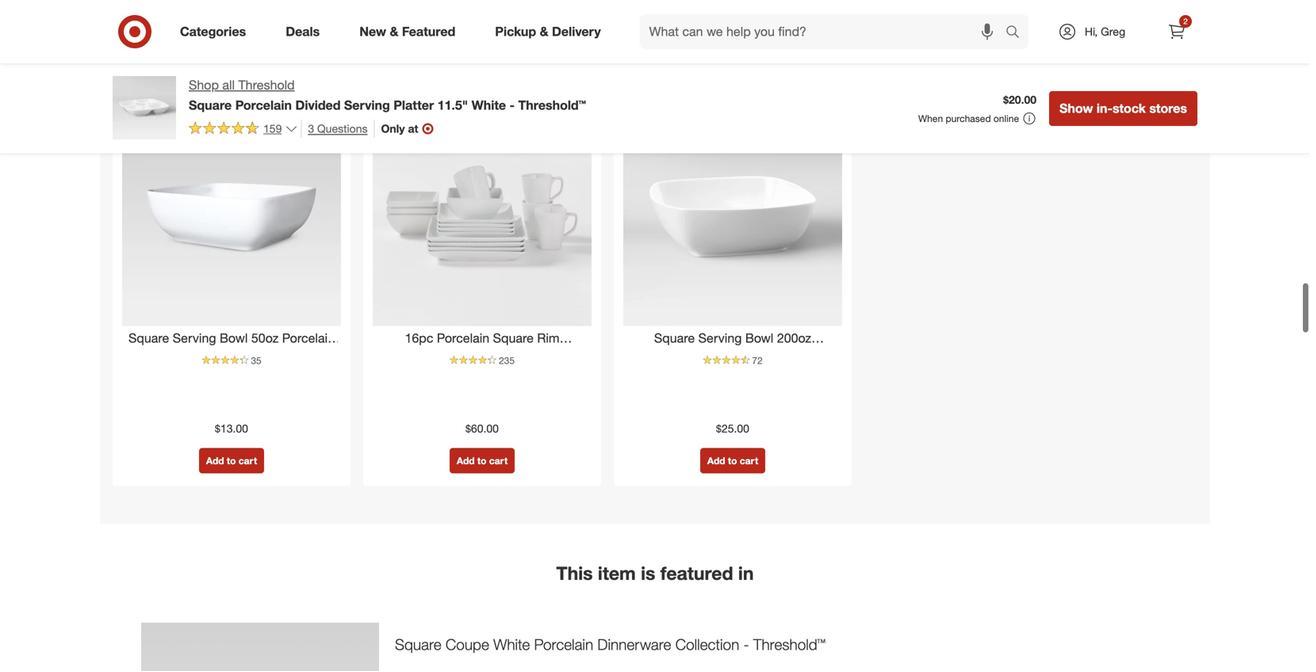 Task type: vqa. For each thing, say whether or not it's contained in the screenshot.
'every'
no



Task type: describe. For each thing, give the bounding box(es) containing it.
set
[[469, 349, 488, 364]]

add to cart button for 200oz
[[700, 448, 766, 474]]

- down in
[[744, 636, 749, 654]]

online
[[994, 113, 1019, 124]]

when purchased online
[[919, 113, 1019, 124]]

$13.00
[[215, 422, 248, 436]]

add for 16pc porcelain square rim dinnerware set - threshold™
[[457, 455, 475, 467]]

2 link
[[1160, 14, 1195, 49]]

16pc porcelain square rim dinnerware set - threshold™
[[401, 331, 564, 364]]

show
[[1060, 101, 1093, 116]]

add for square serving bowl 50oz porcelain - threshold™
[[206, 455, 224, 467]]

0 vertical spatial collection
[[712, 65, 769, 80]]

this item is featured in
[[556, 563, 754, 585]]

shop
[[189, 77, 219, 93]]

dinnerware inside 16pc porcelain square rim dinnerware set - threshold™
[[401, 349, 466, 364]]

in-
[[1097, 101, 1113, 116]]

hi,
[[1085, 25, 1098, 38]]

deals
[[286, 24, 320, 39]]

threshold™ inside shop all threshold square porcelain divided serving platter 11.5" white - threshold™
[[518, 97, 586, 113]]

categories
[[180, 24, 246, 39]]

porcelain down 'this'
[[534, 636, 593, 654]]

159
[[263, 122, 282, 135]]

item
[[598, 563, 636, 585]]

$20.00
[[1004, 93, 1037, 107]]

delivery
[[552, 24, 601, 39]]

add to cart for rim
[[457, 455, 508, 467]]

- inside 16pc porcelain square rim dinnerware set - threshold™
[[492, 349, 497, 364]]

purchased
[[946, 113, 991, 124]]

- inside square serving bowl 50oz porcelain - threshold™
[[196, 349, 201, 364]]

featured
[[402, 24, 456, 39]]

serving for square serving bowl 50oz porcelain - threshold™
[[173, 331, 216, 346]]

shop all threshold square porcelain divided serving platter 11.5" white - threshold™
[[189, 77, 586, 113]]

72
[[752, 355, 763, 367]]

serving inside shop all threshold square porcelain divided serving platter 11.5" white - threshold™
[[344, 97, 390, 113]]

stores
[[1150, 101, 1187, 116]]

to for rim
[[477, 455, 487, 467]]

square inside shop all threshold square porcelain divided serving platter 11.5" white - threshold™
[[189, 97, 232, 113]]

when
[[919, 113, 943, 124]]

new
[[360, 24, 386, 39]]

the
[[670, 35, 698, 57]]

$60.00
[[466, 422, 499, 436]]

200oz
[[777, 331, 812, 346]]

deals link
[[272, 14, 340, 49]]

add for square serving bowl 200oz porcelain - threshold™
[[707, 455, 725, 467]]

add to cart for 50oz
[[206, 455, 257, 467]]

1 vertical spatial coupe
[[446, 636, 489, 654]]

- down what can we help you find? suggestions appear below search box at the top of the page
[[773, 65, 778, 80]]

16pc porcelain square rim dinnerware set - threshold™ image
[[373, 107, 592, 326]]

white inside shop all threshold square porcelain divided serving platter 11.5" white - threshold™
[[472, 97, 506, 113]]

3
[[308, 122, 314, 136]]

0 vertical spatial square coupe white porcelain dinnerware collection - threshold™
[[466, 65, 845, 80]]

square inside 16pc porcelain square rim dinnerware set - threshold™
[[493, 331, 534, 346]]

& for pickup
[[540, 24, 549, 39]]

new & featured link
[[346, 14, 475, 49]]

1 vertical spatial collection
[[676, 636, 740, 654]]

16pc
[[405, 331, 433, 346]]

square inside square serving bowl 50oz porcelain - threshold™
[[129, 331, 169, 346]]

1 horizontal spatial coupe
[[510, 65, 548, 80]]

new & featured
[[360, 24, 456, 39]]

$25.00
[[716, 422, 750, 436]]

complete the set
[[581, 35, 729, 57]]

all
[[222, 77, 235, 93]]

add to cart for 200oz
[[707, 455, 758, 467]]



Task type: locate. For each thing, give the bounding box(es) containing it.
0 horizontal spatial add to cart
[[206, 455, 257, 467]]

1 add from the left
[[206, 455, 224, 467]]

2 add to cart from the left
[[457, 455, 508, 467]]

platter
[[394, 97, 434, 113]]

& inside "link"
[[540, 24, 549, 39]]

square
[[466, 65, 507, 80], [189, 97, 232, 113], [129, 331, 169, 346], [493, 331, 534, 346], [654, 331, 695, 346], [395, 636, 442, 654]]

add down '$25.00'
[[707, 455, 725, 467]]

show in-stock stores button
[[1049, 91, 1198, 126]]

serving inside square serving bowl 50oz porcelain - threshold™
[[173, 331, 216, 346]]

2 horizontal spatial add to cart button
[[700, 448, 766, 474]]

serving
[[344, 97, 390, 113], [173, 331, 216, 346], [699, 331, 742, 346]]

bowl
[[220, 331, 248, 346], [746, 331, 774, 346]]

add to cart down '$25.00'
[[707, 455, 758, 467]]

& right pickup
[[540, 24, 549, 39]]

dinnerware down 16pc
[[401, 349, 466, 364]]

hi, greg
[[1085, 25, 1126, 38]]

square serving bowl 200oz porcelain - threshold™
[[654, 331, 812, 364]]

35
[[251, 355, 262, 367]]

3 questions
[[308, 122, 368, 136]]

0 vertical spatial coupe
[[510, 65, 548, 80]]

2 vertical spatial white
[[493, 636, 530, 654]]

at
[[408, 122, 418, 135]]

divided
[[295, 97, 341, 113]]

1 horizontal spatial bowl
[[746, 331, 774, 346]]

3 add to cart from the left
[[707, 455, 758, 467]]

serving left 50oz
[[173, 331, 216, 346]]

0 horizontal spatial coupe
[[446, 636, 489, 654]]

1 vertical spatial square coupe white porcelain dinnerware collection - threshold™
[[395, 636, 826, 654]]

add
[[206, 455, 224, 467], [457, 455, 475, 467], [707, 455, 725, 467]]

to down $13.00
[[227, 455, 236, 467]]

square serving bowl 50oz porcelain - threshold™
[[129, 331, 335, 364]]

cart for rim
[[489, 455, 508, 467]]

square coupe white porcelain dinnerware collection - threshold™
[[466, 65, 845, 80], [395, 636, 826, 654]]

featured
[[661, 563, 733, 585]]

threshold™ inside square serving bowl 200oz porcelain - threshold™
[[734, 349, 797, 364]]

square coupe white porcelain dinnerware collection - threshold™ down complete the set
[[466, 65, 845, 80]]

bowl up 72
[[746, 331, 774, 346]]

add to cart down $13.00
[[206, 455, 257, 467]]

bowl inside square serving bowl 200oz porcelain - threshold™
[[746, 331, 774, 346]]

cart for 50oz
[[239, 455, 257, 467]]

1 vertical spatial white
[[472, 97, 506, 113]]

add to cart button for 50oz
[[199, 448, 264, 474]]

1 add to cart button from the left
[[199, 448, 264, 474]]

1 horizontal spatial to
[[477, 455, 487, 467]]

only
[[381, 122, 405, 135]]

categories link
[[167, 14, 266, 49]]

3 add from the left
[[707, 455, 725, 467]]

1 & from the left
[[390, 24, 399, 39]]

2 horizontal spatial add to cart
[[707, 455, 758, 467]]

0 horizontal spatial add
[[206, 455, 224, 467]]

add to cart
[[206, 455, 257, 467], [457, 455, 508, 467], [707, 455, 758, 467]]

- left 72
[[725, 349, 730, 364]]

porcelain
[[588, 65, 640, 80], [235, 97, 292, 113], [282, 331, 335, 346], [437, 331, 490, 346], [669, 349, 722, 364], [534, 636, 593, 654]]

159 link
[[189, 120, 298, 139]]

porcelain left 72
[[669, 349, 722, 364]]

1 cart from the left
[[239, 455, 257, 467]]

square inside square serving bowl 200oz porcelain - threshold™
[[654, 331, 695, 346]]

add to cart button down $13.00
[[199, 448, 264, 474]]

add to cart button
[[199, 448, 264, 474], [450, 448, 515, 474], [700, 448, 766, 474]]

search button
[[999, 14, 1037, 52]]

2 add to cart button from the left
[[450, 448, 515, 474]]

cart down $60.00
[[489, 455, 508, 467]]

square coupe white porcelain dinnerware collection - threshold™ down the item
[[395, 636, 826, 654]]

greg
[[1101, 25, 1126, 38]]

11.5"
[[438, 97, 468, 113]]

1 horizontal spatial &
[[540, 24, 549, 39]]

add down $13.00
[[206, 455, 224, 467]]

2 to from the left
[[477, 455, 487, 467]]

1 horizontal spatial add
[[457, 455, 475, 467]]

- inside shop all threshold square porcelain divided serving platter 11.5" white - threshold™
[[510, 97, 515, 113]]

3 to from the left
[[728, 455, 737, 467]]

add to cart button for rim
[[450, 448, 515, 474]]

pickup & delivery link
[[482, 14, 621, 49]]

3 questions link
[[301, 120, 368, 138]]

0 horizontal spatial cart
[[239, 455, 257, 467]]

0 horizontal spatial to
[[227, 455, 236, 467]]

bowl for 200oz
[[746, 331, 774, 346]]

2 cart from the left
[[489, 455, 508, 467]]

pickup
[[495, 24, 536, 39]]

0 vertical spatial white
[[552, 65, 584, 80]]

add down $60.00
[[457, 455, 475, 467]]

bowl left 50oz
[[220, 331, 248, 346]]

2 add from the left
[[457, 455, 475, 467]]

square serving bowl 200oz porcelain - threshold™ image
[[623, 107, 842, 326]]

collection down featured
[[676, 636, 740, 654]]

search
[[999, 25, 1037, 41]]

2 & from the left
[[540, 24, 549, 39]]

bowl for 50oz
[[220, 331, 248, 346]]

porcelain inside shop all threshold square porcelain divided serving platter 11.5" white - threshold™
[[235, 97, 292, 113]]

1 horizontal spatial serving
[[344, 97, 390, 113]]

0 horizontal spatial &
[[390, 24, 399, 39]]

threshold™ inside 16pc porcelain square rim dinnerware set - threshold™
[[500, 349, 564, 364]]

collection
[[712, 65, 769, 80], [676, 636, 740, 654]]

dinnerware
[[644, 65, 709, 80], [401, 349, 466, 364], [598, 636, 671, 654]]

0 horizontal spatial bowl
[[220, 331, 248, 346]]

add to cart button down $60.00
[[450, 448, 515, 474]]

2 horizontal spatial cart
[[740, 455, 758, 467]]

- right 11.5"
[[510, 97, 515, 113]]

50oz
[[251, 331, 279, 346]]

cart
[[239, 455, 257, 467], [489, 455, 508, 467], [740, 455, 758, 467]]

threshold
[[238, 77, 295, 93]]

3 add to cart button from the left
[[700, 448, 766, 474]]

collection down set
[[712, 65, 769, 80]]

0 vertical spatial dinnerware
[[644, 65, 709, 80]]

porcelain inside square serving bowl 50oz porcelain - threshold™
[[282, 331, 335, 346]]

1 to from the left
[[227, 455, 236, 467]]

in
[[738, 563, 754, 585]]

threshold™ inside square serving bowl 50oz porcelain - threshold™
[[204, 349, 267, 364]]

0 horizontal spatial add to cart button
[[199, 448, 264, 474]]

1 horizontal spatial add to cart
[[457, 455, 508, 467]]

to down '$25.00'
[[728, 455, 737, 467]]

porcelain down threshold
[[235, 97, 292, 113]]

questions
[[317, 122, 368, 136]]

dinnerware down the the
[[644, 65, 709, 80]]

cart for 200oz
[[740, 455, 758, 467]]

only at
[[381, 122, 418, 135]]

add to cart down $60.00
[[457, 455, 508, 467]]

to down $60.00
[[477, 455, 487, 467]]

What can we help you find? suggestions appear below search field
[[640, 14, 1010, 49]]

&
[[390, 24, 399, 39], [540, 24, 549, 39]]

complete
[[581, 35, 665, 57]]

to for 200oz
[[728, 455, 737, 467]]

1 horizontal spatial add to cart button
[[450, 448, 515, 474]]

2 horizontal spatial to
[[728, 455, 737, 467]]

- inside square serving bowl 200oz porcelain - threshold™
[[725, 349, 730, 364]]

to for 50oz
[[227, 455, 236, 467]]

- left 235
[[492, 349, 497, 364]]

1 add to cart from the left
[[206, 455, 257, 467]]

add to cart button down '$25.00'
[[700, 448, 766, 474]]

2 vertical spatial dinnerware
[[598, 636, 671, 654]]

porcelain inside square serving bowl 200oz porcelain - threshold™
[[669, 349, 722, 364]]

1 horizontal spatial cart
[[489, 455, 508, 467]]

square serving bowl 50oz porcelain - threshold™ image
[[122, 107, 341, 326]]

show in-stock stores
[[1060, 101, 1187, 116]]

to
[[227, 455, 236, 467], [477, 455, 487, 467], [728, 455, 737, 467]]

2
[[1184, 16, 1188, 26]]

set
[[703, 35, 729, 57]]

porcelain down complete
[[588, 65, 640, 80]]

& right new in the top left of the page
[[390, 24, 399, 39]]

coupe
[[510, 65, 548, 80], [446, 636, 489, 654]]

pickup & delivery
[[495, 24, 601, 39]]

serving for square serving bowl 200oz porcelain - threshold™
[[699, 331, 742, 346]]

white
[[552, 65, 584, 80], [472, 97, 506, 113], [493, 636, 530, 654]]

bowl inside square serving bowl 50oz porcelain - threshold™
[[220, 331, 248, 346]]

-
[[773, 65, 778, 80], [510, 97, 515, 113], [196, 349, 201, 364], [492, 349, 497, 364], [725, 349, 730, 364], [744, 636, 749, 654]]

stock
[[1113, 101, 1146, 116]]

2 horizontal spatial serving
[[699, 331, 742, 346]]

serving left the 200oz
[[699, 331, 742, 346]]

235
[[499, 355, 515, 367]]

porcelain inside 16pc porcelain square rim dinnerware set - threshold™
[[437, 331, 490, 346]]

2 bowl from the left
[[746, 331, 774, 346]]

serving up questions
[[344, 97, 390, 113]]

image of square porcelain divided serving platter 11.5" white - threshold™ image
[[113, 76, 176, 140]]

3 cart from the left
[[740, 455, 758, 467]]

porcelain right 50oz
[[282, 331, 335, 346]]

2 horizontal spatial add
[[707, 455, 725, 467]]

0 horizontal spatial serving
[[173, 331, 216, 346]]

& for new
[[390, 24, 399, 39]]

- left the "35"
[[196, 349, 201, 364]]

is
[[641, 563, 656, 585]]

rim
[[537, 331, 560, 346]]

cart down $13.00
[[239, 455, 257, 467]]

dinnerware down is
[[598, 636, 671, 654]]

cart down '$25.00'
[[740, 455, 758, 467]]

this
[[556, 563, 593, 585]]

serving inside square serving bowl 200oz porcelain - threshold™
[[699, 331, 742, 346]]

porcelain up set
[[437, 331, 490, 346]]

square coupe white porcelain dinnerware collection - threshold™ link
[[466, 65, 845, 80]]

1 bowl from the left
[[220, 331, 248, 346]]

1 vertical spatial dinnerware
[[401, 349, 466, 364]]

threshold™
[[781, 65, 845, 80], [518, 97, 586, 113], [204, 349, 267, 364], [500, 349, 564, 364], [734, 349, 797, 364], [753, 636, 826, 654]]



